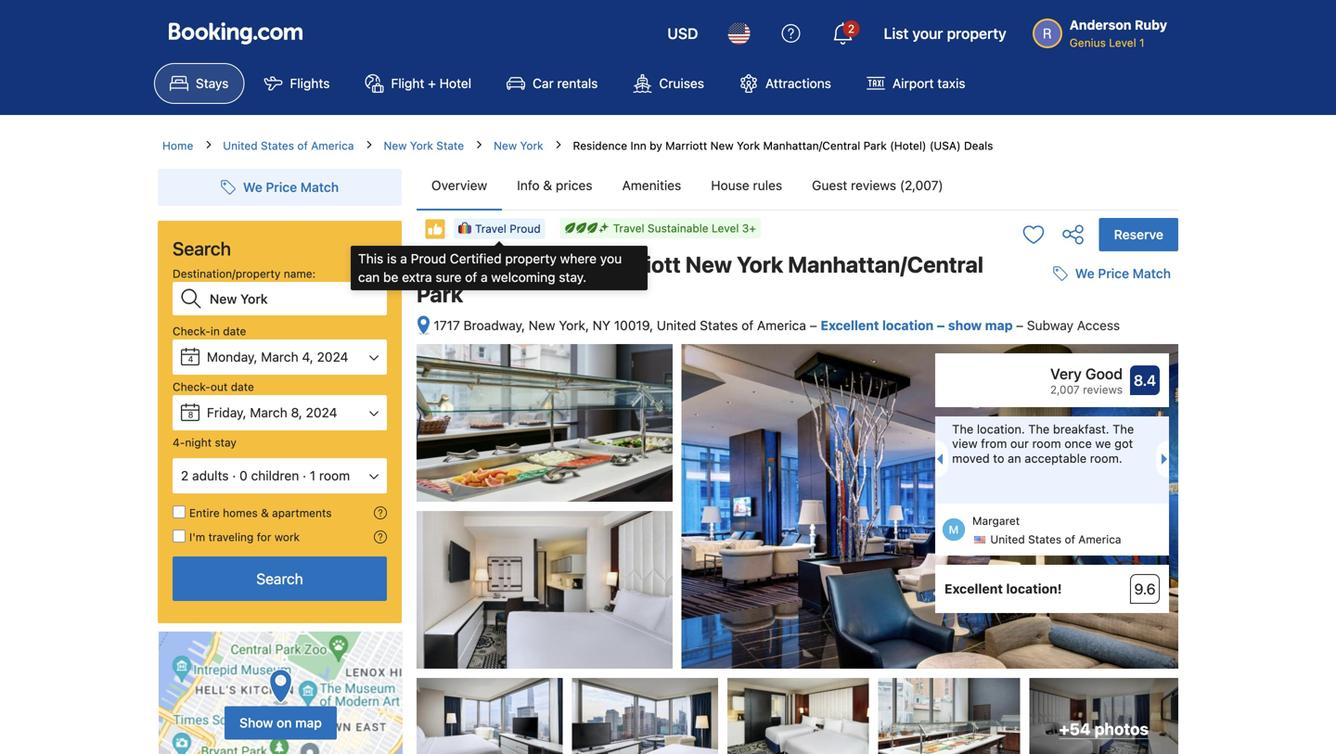 Task type: locate. For each thing, give the bounding box(es) containing it.
0 vertical spatial we price match
[[243, 180, 339, 195]]

property
[[947, 25, 1006, 42], [505, 251, 557, 266]]

search down work
[[256, 570, 303, 588]]

date right in
[[223, 325, 246, 338]]

–
[[810, 318, 817, 333], [937, 318, 945, 333], [1016, 318, 1023, 333]]

map right on
[[295, 715, 322, 731]]

1 vertical spatial level
[[712, 222, 739, 235]]

1 vertical spatial manhattan/central
[[788, 251, 983, 277]]

level down the anderson
[[1109, 36, 1136, 49]]

proud
[[510, 222, 541, 235], [411, 251, 446, 266]]

2 – from the left
[[937, 318, 945, 333]]

1 vertical spatial we price match
[[1075, 266, 1171, 281]]

united down margaret
[[990, 533, 1025, 546]]

travel up certified
[[475, 222, 506, 235]]

0 horizontal spatial search
[[173, 238, 231, 259]]

0 horizontal spatial room
[[319, 468, 350, 483]]

marriott for residence inn by marriott new york manhattan/central park (hotel) (usa) deals
[[665, 139, 707, 152]]

1 horizontal spatial states
[[700, 318, 738, 333]]

match down reserve button
[[1133, 266, 1171, 281]]

0 vertical spatial check-
[[173, 325, 211, 338]]

residence inn by marriott new york manhattan/central park
[[417, 251, 983, 307]]

residence
[[573, 139, 627, 152], [417, 251, 525, 277]]

on
[[277, 715, 292, 731]]

guest
[[812, 178, 847, 193]]

residence up prices
[[573, 139, 627, 152]]

united right 10019,
[[657, 318, 696, 333]]

manhattan/central up guest
[[763, 139, 860, 152]]

stay
[[215, 436, 237, 449]]

2024 right 8,
[[306, 405, 337, 420]]

by inside residence inn by marriott new york manhattan/central park
[[567, 251, 592, 277]]

1 horizontal spatial level
[[1109, 36, 1136, 49]]

new down travel sustainable level 3+ at the top of page
[[685, 251, 732, 277]]

4-night stay
[[173, 436, 237, 449]]

york inside residence inn by marriott new york manhattan/central park
[[737, 251, 783, 277]]

1 vertical spatial marriott
[[597, 251, 681, 277]]

1 horizontal spatial we price match button
[[1045, 257, 1178, 291]]

date for check-out date
[[231, 380, 254, 393]]

a
[[400, 251, 407, 266], [481, 270, 488, 285]]

0 horizontal spatial a
[[400, 251, 407, 266]]

0 vertical spatial manhattan/central
[[763, 139, 860, 152]]

0 horizontal spatial 2
[[181, 468, 189, 483]]

1 horizontal spatial travel
[[613, 222, 644, 235]]

+54 photos link
[[1029, 678, 1178, 754]]

a right is
[[400, 251, 407, 266]]

1717 broadway, new york, ny 10019, united states of america – excellent location – show map – subway access
[[434, 318, 1120, 333]]

2 travel from the left
[[475, 222, 506, 235]]

1 horizontal spatial we price match
[[1075, 266, 1171, 281]]

park left (hotel)
[[863, 139, 887, 152]]

2 left list
[[848, 22, 855, 35]]

we inside the search section
[[243, 180, 262, 195]]

in
[[210, 325, 220, 338]]

marriott
[[665, 139, 707, 152], [597, 251, 681, 277]]

2 check- from the top
[[173, 380, 211, 393]]

hotel
[[439, 76, 471, 91]]

travel for travel proud
[[475, 222, 506, 235]]

homes
[[223, 507, 258, 520]]

& inside the search section
[[261, 507, 269, 520]]

check- up 4
[[173, 325, 211, 338]]

usd
[[667, 25, 698, 42]]

scored 9.6 element
[[1130, 574, 1160, 604]]

where
[[560, 251, 597, 266]]

9.6
[[1134, 580, 1156, 598]]

property inside this is a proud certified property where you can be extra sure of a welcoming stay.
[[505, 251, 557, 266]]

overview
[[431, 178, 487, 193]]

1 vertical spatial date
[[231, 380, 254, 393]]

2 horizontal spatial states
[[1028, 533, 1062, 546]]

price down united states of america link
[[266, 180, 297, 195]]

united right home
[[223, 139, 258, 152]]

home
[[162, 139, 193, 152]]

we price match
[[243, 180, 339, 195], [1075, 266, 1171, 281]]

work
[[274, 531, 300, 544]]

2024 right 4,
[[317, 349, 348, 365]]

2024
[[317, 349, 348, 365], [306, 405, 337, 420]]

2 vertical spatial states
[[1028, 533, 1062, 546]]

york left state
[[410, 139, 433, 152]]

a down certified
[[481, 270, 488, 285]]

york up 'info' on the left of the page
[[520, 139, 543, 152]]

1 vertical spatial park
[[417, 281, 463, 307]]

0 horizontal spatial excellent
[[821, 318, 879, 333]]

1 travel from the left
[[613, 222, 644, 235]]

from
[[981, 437, 1007, 451]]

level left '3+'
[[712, 222, 739, 235]]

1 inside anderson ruby genius level 1
[[1139, 36, 1145, 49]]

map inside the search section
[[295, 715, 322, 731]]

· right children
[[303, 468, 306, 483]]

0 horizontal spatial map
[[295, 715, 322, 731]]

0 horizontal spatial park
[[417, 281, 463, 307]]

excellent left location!
[[945, 581, 1003, 597]]

2 inside the search section
[[181, 468, 189, 483]]

0 horizontal spatial travel
[[475, 222, 506, 235]]

check-
[[173, 325, 211, 338], [173, 380, 211, 393]]

1 horizontal spatial inn
[[630, 139, 646, 152]]

1 horizontal spatial excellent
[[945, 581, 1003, 597]]

10019,
[[614, 318, 653, 333]]

we price match down reserve button
[[1075, 266, 1171, 281]]

1 horizontal spatial a
[[481, 270, 488, 285]]

manhattan/central for residence inn by marriott new york manhattan/central park
[[788, 251, 983, 277]]

of down certified
[[465, 270, 477, 285]]

residence inn by marriott new york manhattan/central park (hotel) (usa) deals
[[573, 139, 993, 152]]

2 · from the left
[[303, 468, 306, 483]]

residence inside residence inn by marriott new york manhattan/central park
[[417, 251, 525, 277]]

2 vertical spatial america
[[1078, 533, 1121, 546]]

good
[[1085, 365, 1123, 383]]

0 horizontal spatial proud
[[411, 251, 446, 266]]

4
[[188, 354, 193, 364]]

excellent left "location"
[[821, 318, 879, 333]]

residence down valign  initial image
[[417, 251, 525, 277]]

2,007
[[1050, 383, 1080, 396]]

state
[[436, 139, 464, 152]]

0 vertical spatial we
[[243, 180, 262, 195]]

0 horizontal spatial we
[[243, 180, 262, 195]]

prices
[[556, 178, 592, 193]]

room up apartments
[[319, 468, 350, 483]]

airport taxis
[[892, 76, 965, 91]]

york
[[410, 139, 433, 152], [520, 139, 543, 152], [737, 139, 760, 152], [737, 251, 783, 277]]

1 vertical spatial &
[[261, 507, 269, 520]]

the
[[952, 422, 974, 436], [1028, 422, 1050, 436], [1113, 422, 1134, 436]]

2 for 2 adults · 0 children · 1 room
[[181, 468, 189, 483]]

park inside residence inn by marriott new york manhattan/central park
[[417, 281, 463, 307]]

inn
[[630, 139, 646, 152], [530, 251, 562, 277]]

0 vertical spatial a
[[400, 251, 407, 266]]

1 vertical spatial 2
[[181, 468, 189, 483]]

1 horizontal spatial america
[[757, 318, 806, 333]]

& up for
[[261, 507, 269, 520]]

we price match button inside the search section
[[213, 171, 346, 204]]

price down reserve button
[[1098, 266, 1129, 281]]

0 vertical spatial march
[[261, 349, 298, 365]]

marriott down sustainable
[[597, 251, 681, 277]]

house rules
[[711, 178, 782, 193]]

subway
[[1027, 318, 1074, 333]]

march for friday,
[[250, 405, 287, 420]]

0 vertical spatial inn
[[630, 139, 646, 152]]

0 vertical spatial we price match button
[[213, 171, 346, 204]]

0 horizontal spatial ·
[[232, 468, 236, 483]]

we price match button down united states of america link
[[213, 171, 346, 204]]

4-
[[173, 436, 185, 449]]

1 vertical spatial property
[[505, 251, 557, 266]]

your account menu anderson ruby genius level 1 element
[[1032, 8, 1175, 51]]

1 vertical spatial reviews
[[1083, 383, 1123, 396]]

the up our
[[1028, 422, 1050, 436]]

property up welcoming
[[505, 251, 557, 266]]

1 vertical spatial proud
[[411, 251, 446, 266]]

1 horizontal spatial search
[[256, 570, 303, 588]]

1 vertical spatial united
[[657, 318, 696, 333]]

0 horizontal spatial we price match button
[[213, 171, 346, 204]]

1 · from the left
[[232, 468, 236, 483]]

search section
[[150, 154, 409, 754]]

residence inn by marriott new york manhattan/central park (hotel) (usa) deals link
[[573, 139, 993, 152]]

0 vertical spatial 2
[[848, 22, 855, 35]]

property right your
[[947, 25, 1006, 42]]

match
[[300, 180, 339, 195], [1133, 266, 1171, 281]]

anderson
[[1070, 17, 1131, 32]]

0 horizontal spatial price
[[266, 180, 297, 195]]

1 vertical spatial residence
[[417, 251, 525, 277]]

travel up you on the left top of page
[[613, 222, 644, 235]]

proud down 'info' on the left of the page
[[510, 222, 541, 235]]

proud inside this is a proud certified property where you can be extra sure of a welcoming stay.
[[411, 251, 446, 266]]

adults
[[192, 468, 229, 483]]

1 horizontal spatial map
[[985, 318, 1013, 333]]

0 horizontal spatial we price match
[[243, 180, 339, 195]]

park for residence inn by marriott new york manhattan/central park
[[417, 281, 463, 307]]

united states of america down flights link
[[223, 139, 354, 152]]

0 vertical spatial park
[[863, 139, 887, 152]]

1 horizontal spatial united
[[657, 318, 696, 333]]

flight + hotel link
[[349, 63, 487, 104]]

0 vertical spatial match
[[300, 180, 339, 195]]

0 vertical spatial room
[[1032, 437, 1061, 451]]

march for monday,
[[261, 349, 298, 365]]

york down '3+'
[[737, 251, 783, 277]]

of down acceptable
[[1065, 533, 1075, 546]]

park
[[863, 139, 887, 152], [417, 281, 463, 307]]

room
[[1032, 437, 1061, 451], [319, 468, 350, 483]]

travel
[[613, 222, 644, 235], [475, 222, 506, 235]]

of down flights link
[[297, 139, 308, 152]]

we price match inside the search section
[[243, 180, 339, 195]]

march left 4,
[[261, 349, 298, 365]]

we
[[243, 180, 262, 195], [1075, 266, 1095, 281]]

room up acceptable
[[1032, 437, 1061, 451]]

park for residence inn by marriott new york manhattan/central park (hotel) (usa) deals
[[863, 139, 887, 152]]

0 vertical spatial united states of america
[[223, 139, 354, 152]]

the up 'view'
[[952, 422, 974, 436]]

stays
[[196, 76, 229, 91]]

inn for residence inn by marriott new york manhattan/central park (hotel) (usa) deals
[[630, 139, 646, 152]]

ny
[[593, 318, 611, 333]]

manhattan/central inside residence inn by marriott new york manhattan/central park
[[788, 251, 983, 277]]

reserve button
[[1099, 218, 1178, 251]]

broadway,
[[464, 318, 525, 333]]

we price match button down reserve button
[[1045, 257, 1178, 291]]

reviews down the good
[[1083, 383, 1123, 396]]

inn down travel proud
[[530, 251, 562, 277]]

monday, march 4, 2024
[[207, 349, 348, 365]]

0 horizontal spatial inn
[[530, 251, 562, 277]]

march
[[261, 349, 298, 365], [250, 405, 287, 420]]

1 horizontal spatial –
[[937, 318, 945, 333]]

1 right children
[[310, 468, 316, 483]]

2024 for friday, march 8, 2024
[[306, 405, 337, 420]]

we price match down united states of america link
[[243, 180, 339, 195]]

by left you on the left top of page
[[567, 251, 592, 277]]

inn inside residence inn by marriott new york manhattan/central park
[[530, 251, 562, 277]]

0 horizontal spatial property
[[505, 251, 557, 266]]

breakfast.
[[1053, 422, 1109, 436]]

1 check- from the top
[[173, 325, 211, 338]]

car
[[533, 76, 554, 91]]

0 vertical spatial states
[[261, 139, 294, 152]]

rated very good element
[[945, 363, 1123, 385]]

level
[[1109, 36, 1136, 49], [712, 222, 739, 235]]

marriott up amenities
[[665, 139, 707, 152]]

2 horizontal spatial united
[[990, 533, 1025, 546]]

search
[[173, 238, 231, 259], [256, 570, 303, 588]]

1 vertical spatial match
[[1133, 266, 1171, 281]]

match down united states of america link
[[300, 180, 339, 195]]

new york state
[[384, 139, 464, 152]]

1 vertical spatial by
[[567, 251, 592, 277]]

residence for residence inn by marriott new york manhattan/central park (hotel) (usa) deals
[[573, 139, 627, 152]]

reviews inside very good 2,007 reviews
[[1083, 383, 1123, 396]]

location.
[[977, 422, 1025, 436]]

0 vertical spatial map
[[985, 318, 1013, 333]]

new york state link
[[384, 137, 464, 154]]

0 vertical spatial proud
[[510, 222, 541, 235]]

info & prices link
[[502, 161, 607, 210]]

taxis
[[937, 76, 965, 91]]

manhattan/central up "location"
[[788, 251, 983, 277]]

0 vertical spatial marriott
[[665, 139, 707, 152]]

reviews
[[851, 178, 896, 193], [1083, 383, 1123, 396]]

united states of america up location!
[[990, 533, 1121, 546]]

2 adults · 0 children · 1 room button
[[173, 458, 387, 494]]

residence for residence inn by marriott new york manhattan/central park
[[417, 251, 525, 277]]

manhattan/central for residence inn by marriott new york manhattan/central park (hotel) (usa) deals
[[763, 139, 860, 152]]

next image
[[1162, 454, 1173, 465]]

level inside anderson ruby genius level 1
[[1109, 36, 1136, 49]]

check- down 4
[[173, 380, 211, 393]]

flight + hotel
[[391, 76, 471, 91]]

1 vertical spatial a
[[481, 270, 488, 285]]

0 horizontal spatial america
[[311, 139, 354, 152]]

1 vertical spatial march
[[250, 405, 287, 420]]

search up destination/property
[[173, 238, 231, 259]]

match inside the search section
[[300, 180, 339, 195]]

show on map
[[239, 715, 322, 731]]

house
[[711, 178, 749, 193]]

3 – from the left
[[1016, 318, 1023, 333]]

1 vertical spatial search
[[256, 570, 303, 588]]

1 horizontal spatial reviews
[[1083, 383, 1123, 396]]

travel sustainable level 3+
[[613, 222, 756, 235]]

date for check-in date
[[223, 325, 246, 338]]

1 horizontal spatial united states of america
[[990, 533, 1121, 546]]

date right out
[[231, 380, 254, 393]]

we up access
[[1075, 266, 1095, 281]]

proud up extra
[[411, 251, 446, 266]]

0 vertical spatial united
[[223, 139, 258, 152]]

1 horizontal spatial the
[[1028, 422, 1050, 436]]

new left state
[[384, 139, 407, 152]]

states down flights link
[[261, 139, 294, 152]]

show on map button
[[158, 631, 404, 754], [225, 707, 337, 740]]

states up location!
[[1028, 533, 1062, 546]]

0 horizontal spatial match
[[300, 180, 339, 195]]

1 horizontal spatial residence
[[573, 139, 627, 152]]

valign  initial image
[[424, 218, 446, 240]]

1 horizontal spatial property
[[947, 25, 1006, 42]]

marriott inside residence inn by marriott new york manhattan/central park
[[597, 251, 681, 277]]

0 horizontal spatial &
[[261, 507, 269, 520]]

1 horizontal spatial 2
[[848, 22, 855, 35]]

list your property link
[[873, 11, 1018, 56]]

0 horizontal spatial reviews
[[851, 178, 896, 193]]

inn for residence inn by marriott new york manhattan/central park
[[530, 251, 562, 277]]

by up amenities
[[650, 139, 662, 152]]

· left 0
[[232, 468, 236, 483]]

inn up amenities
[[630, 139, 646, 152]]

0 vertical spatial reviews
[[851, 178, 896, 193]]

0 vertical spatial date
[[223, 325, 246, 338]]

1 vertical spatial price
[[1098, 266, 1129, 281]]

1 horizontal spatial 1
[[1139, 36, 1145, 49]]

reviews right guest
[[851, 178, 896, 193]]

marriott for residence inn by marriott new york manhattan/central park
[[597, 251, 681, 277]]

0 vertical spatial level
[[1109, 36, 1136, 49]]

park up 1717
[[417, 281, 463, 307]]

states down residence inn by marriott new york manhattan/central park
[[700, 318, 738, 333]]

manhattan/central
[[763, 139, 860, 152], [788, 251, 983, 277]]

1 vertical spatial check-
[[173, 380, 211, 393]]

check- for out
[[173, 380, 211, 393]]

if you select this option, we'll show you popular business travel features like breakfast, wifi and free parking. image
[[374, 531, 387, 544], [374, 531, 387, 544]]

states inside united states of america link
[[261, 139, 294, 152]]

map right show
[[985, 318, 1013, 333]]

the up got
[[1113, 422, 1134, 436]]

0 horizontal spatial –
[[810, 318, 817, 333]]

flights
[[290, 76, 330, 91]]

1 vertical spatial inn
[[530, 251, 562, 277]]

price
[[266, 180, 297, 195], [1098, 266, 1129, 281]]

by for residence inn by marriott new york manhattan/central park
[[567, 251, 592, 277]]

1 down ruby
[[1139, 36, 1145, 49]]

march left 8,
[[250, 405, 287, 420]]

0 vertical spatial 2024
[[317, 349, 348, 365]]

price inside the search section
[[266, 180, 297, 195]]

2 left the adults on the bottom of page
[[181, 468, 189, 483]]

we down united states of america link
[[243, 180, 262, 195]]

& right 'info' on the left of the page
[[543, 178, 552, 193]]

1 horizontal spatial room
[[1032, 437, 1061, 451]]

1 vertical spatial room
[[319, 468, 350, 483]]

0 vertical spatial by
[[650, 139, 662, 152]]

the location. the breakfast. the view from our room once we got moved to an acceptable room.
[[952, 422, 1134, 465]]



Task type: vqa. For each thing, say whether or not it's contained in the screenshot.
Marriott inside residence inn by marriott new york manhattan/central park
yes



Task type: describe. For each thing, give the bounding box(es) containing it.
2 for 2
[[848, 22, 855, 35]]

2 vertical spatial united
[[990, 533, 1025, 546]]

list
[[884, 25, 909, 42]]

travel for travel sustainable level 3+
[[613, 222, 644, 235]]

york up house rules
[[737, 139, 760, 152]]

room inside dropdown button
[[319, 468, 350, 483]]

& inside info & prices link
[[543, 178, 552, 193]]

genius
[[1070, 36, 1106, 49]]

attractions link
[[724, 63, 847, 104]]

entire
[[189, 507, 220, 520]]

check- for in
[[173, 325, 211, 338]]

welcoming
[[491, 270, 555, 285]]

guest reviews (2,007) link
[[797, 161, 958, 210]]

got
[[1114, 437, 1133, 451]]

car rentals
[[533, 76, 598, 91]]

house rules link
[[696, 161, 797, 210]]

2024 for monday, march 4, 2024
[[317, 349, 348, 365]]

3+
[[742, 222, 756, 235]]

for
[[257, 531, 271, 544]]

apartments
[[272, 507, 332, 520]]

1 vertical spatial america
[[757, 318, 806, 333]]

property inside list your property link
[[947, 25, 1006, 42]]

3 the from the left
[[1113, 422, 1134, 436]]

previous image
[[932, 454, 943, 465]]

click to open map view image
[[417, 315, 431, 337]]

search inside button
[[256, 570, 303, 588]]

0 horizontal spatial level
[[712, 222, 739, 235]]

(2,007)
[[900, 178, 943, 193]]

to
[[993, 451, 1004, 465]]

deals
[[964, 139, 993, 152]]

(hotel)
[[890, 139, 926, 152]]

flights link
[[248, 63, 346, 104]]

+54 photos
[[1059, 720, 1149, 739]]

guest reviews (2,007)
[[812, 178, 943, 193]]

night
[[185, 436, 212, 449]]

by for residence inn by marriott new york manhattan/central park (hotel) (usa) deals
[[650, 139, 662, 152]]

i'm traveling for work
[[189, 531, 300, 544]]

we'll show you stays where you can have the entire place to yourself image
[[374, 507, 387, 520]]

reserve
[[1114, 227, 1163, 242]]

0
[[239, 468, 247, 483]]

info
[[517, 178, 540, 193]]

new up house
[[710, 139, 734, 152]]

new inside residence inn by marriott new york manhattan/central park
[[685, 251, 732, 277]]

search button
[[173, 557, 387, 601]]

anderson ruby genius level 1
[[1070, 17, 1167, 49]]

children
[[251, 468, 299, 483]]

Where are you going? field
[[202, 282, 387, 315]]

excellent location!
[[945, 581, 1062, 597]]

sure
[[436, 270, 462, 285]]

amenities link
[[607, 161, 696, 210]]

airport taxis link
[[851, 63, 981, 104]]

can
[[358, 270, 380, 285]]

0 vertical spatial search
[[173, 238, 231, 259]]

view
[[952, 437, 978, 451]]

entire homes & apartments
[[189, 507, 332, 520]]

list your property
[[884, 25, 1006, 42]]

of down residence inn by marriott new york manhattan/central park
[[741, 318, 754, 333]]

united states of america link
[[223, 137, 354, 154]]

out
[[210, 380, 228, 393]]

new york
[[494, 139, 543, 152]]

2 the from the left
[[1028, 422, 1050, 436]]

your
[[912, 25, 943, 42]]

name:
[[284, 267, 316, 280]]

1 vertical spatial we price match button
[[1045, 257, 1178, 291]]

travel proud
[[475, 222, 541, 235]]

+
[[428, 76, 436, 91]]

very good 2,007 reviews
[[1050, 365, 1123, 396]]

room inside the location. the breakfast. the view from our room once we got moved to an acceptable room.
[[1032, 437, 1061, 451]]

1 horizontal spatial match
[[1133, 266, 1171, 281]]

1 inside dropdown button
[[310, 468, 316, 483]]

info & prices
[[517, 178, 592, 193]]

you
[[600, 251, 622, 266]]

cruises
[[659, 76, 704, 91]]

8,
[[291, 405, 302, 420]]

1 the from the left
[[952, 422, 974, 436]]

stays link
[[154, 63, 244, 104]]

we
[[1095, 437, 1111, 451]]

once
[[1064, 437, 1092, 451]]

booking.com image
[[169, 22, 302, 45]]

of inside this is a proud certified property where you can be extra sure of a welcoming stay.
[[465, 270, 477, 285]]

1 horizontal spatial price
[[1098, 266, 1129, 281]]

show
[[239, 715, 273, 731]]

8.4
[[1134, 372, 1156, 389]]

friday,
[[207, 405, 246, 420]]

acceptable
[[1025, 451, 1087, 465]]

york inside new york link
[[520, 139, 543, 152]]

scored 8.4 element
[[1130, 366, 1160, 395]]

york,
[[559, 318, 589, 333]]

check-in date
[[173, 325, 246, 338]]

very
[[1050, 365, 1082, 383]]

1717
[[434, 318, 460, 333]]

car rentals link
[[491, 63, 614, 104]]

monday,
[[207, 349, 257, 365]]

show
[[948, 318, 982, 333]]

1 vertical spatial united states of america
[[990, 533, 1121, 546]]

traveling
[[208, 531, 254, 544]]

room.
[[1090, 451, 1122, 465]]

2 horizontal spatial america
[[1078, 533, 1121, 546]]

1 vertical spatial we
[[1075, 266, 1095, 281]]

1 horizontal spatial proud
[[510, 222, 541, 235]]

1 – from the left
[[810, 318, 817, 333]]

amenities
[[622, 178, 681, 193]]

this is a proud certified property where you can be extra sure of a welcoming stay.
[[358, 251, 622, 285]]

sustainable
[[648, 222, 709, 235]]

location!
[[1006, 581, 1062, 597]]

2 button
[[821, 11, 865, 56]]

0 horizontal spatial united
[[223, 139, 258, 152]]

ruby
[[1135, 17, 1167, 32]]

0 horizontal spatial united states of america
[[223, 139, 354, 152]]

destination/property name:
[[173, 267, 316, 280]]

0 vertical spatial excellent
[[821, 318, 879, 333]]

2 adults · 0 children · 1 room
[[181, 468, 350, 483]]

we'll show you stays where you can have the entire place to yourself image
[[374, 507, 387, 520]]

new right state
[[494, 139, 517, 152]]

york inside new york state link
[[410, 139, 433, 152]]

new york link
[[494, 137, 543, 154]]

rules
[[753, 178, 782, 193]]

new left the york,
[[529, 318, 555, 333]]



